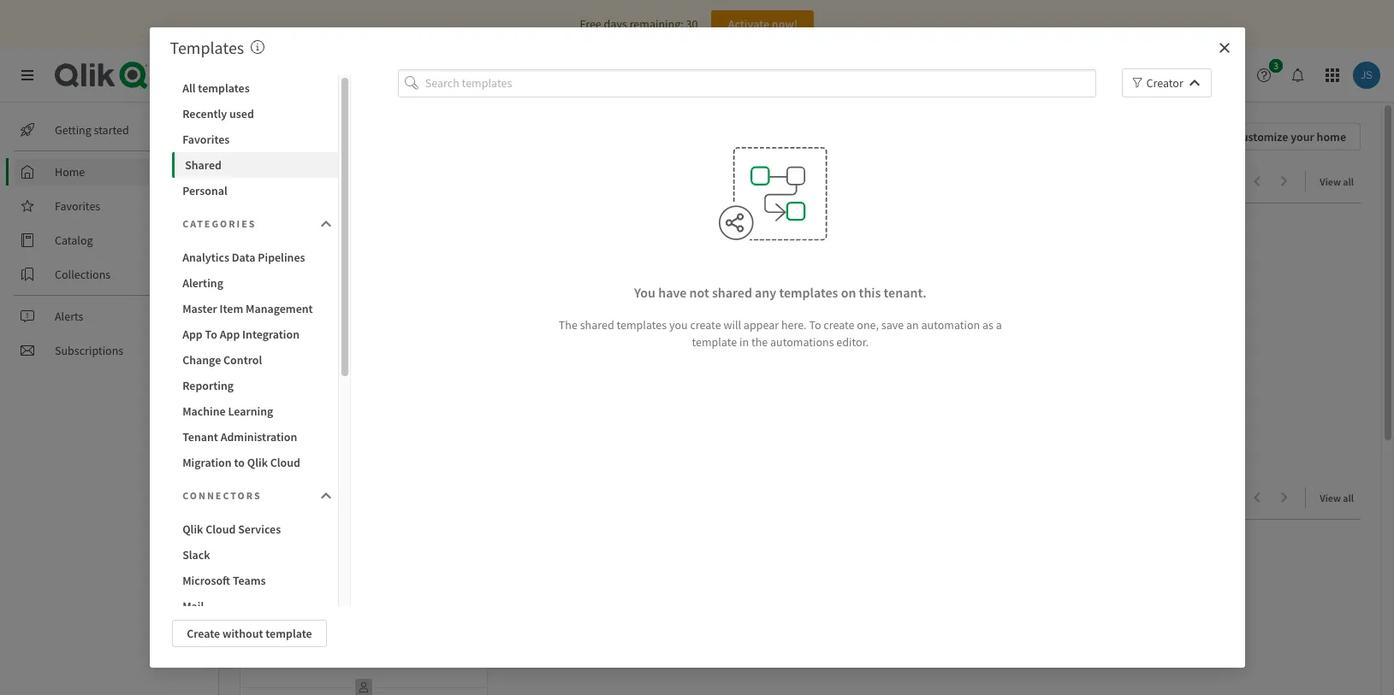 Task type: locate. For each thing, give the bounding box(es) containing it.
1 vertical spatial template
[[266, 627, 312, 642]]

1 horizontal spatial cloud
[[270, 455, 300, 471]]

you
[[634, 284, 656, 301]]

analytics
[[169, 64, 233, 86], [264, 171, 331, 193], [182, 250, 229, 265]]

1 vertical spatial analytics
[[264, 171, 331, 193]]

alerts link
[[14, 303, 205, 330]]

1 view all link from the top
[[1320, 170, 1361, 192]]

cloud down connectors
[[206, 522, 236, 538]]

not
[[690, 284, 709, 301]]

move collection image down the favorites button
[[240, 172, 257, 190]]

to
[[809, 317, 821, 333], [205, 327, 217, 342]]

0 vertical spatial view
[[1320, 175, 1341, 188]]

1 vertical spatial to
[[234, 455, 245, 471]]

1 view from the top
[[1320, 175, 1341, 188]]

to right here.
[[809, 317, 821, 333]]

2 view all from the top
[[1320, 492, 1354, 505]]

analytics for analytics to explore
[[264, 171, 331, 193]]

0 horizontal spatial template
[[266, 627, 312, 642]]

catalog link
[[14, 227, 205, 254]]

0 vertical spatial analytics
[[169, 64, 233, 86]]

analytics for analytics data pipelines
[[182, 250, 229, 265]]

0 horizontal spatial recently
[[182, 106, 227, 122]]

shared inside the shared templates you create will appear here. to create one, save an automation as a template in the automations editor.
[[580, 317, 614, 333]]

2 create from the left
[[824, 317, 855, 333]]

the
[[559, 317, 578, 333]]

1 vertical spatial view all
[[1320, 492, 1354, 505]]

tenant
[[182, 430, 218, 445]]

move collection image
[[240, 172, 257, 190], [240, 489, 257, 506]]

all
[[1343, 175, 1354, 188], [1343, 492, 1354, 505]]

shared templates image
[[703, 146, 858, 242]]

the
[[751, 334, 768, 350]]

0 horizontal spatial recently used
[[182, 106, 254, 122]]

0 horizontal spatial to
[[234, 455, 245, 471]]

personal
[[182, 183, 228, 199]]

template inside create without template button
[[266, 627, 312, 642]]

view all link for recently used
[[1320, 487, 1361, 508]]

microsoft
[[182, 574, 230, 589]]

migration
[[182, 455, 232, 471]]

0 vertical spatial recently used
[[182, 106, 254, 122]]

here.
[[781, 317, 807, 333]]

1 horizontal spatial shared
[[712, 284, 752, 301]]

Search text field
[[742, 61, 1015, 89]]

used
[[229, 106, 254, 122], [331, 488, 366, 509]]

analytics services element
[[169, 64, 296, 86]]

main content
[[212, 103, 1394, 696]]

in
[[740, 334, 749, 350]]

shared right "the"
[[580, 317, 614, 333]]

2 all from the top
[[1343, 492, 1354, 505]]

0 horizontal spatial templates
[[198, 80, 250, 96]]

1 vertical spatial cloud
[[206, 522, 236, 538]]

1 horizontal spatial qlik
[[247, 455, 268, 471]]

0 horizontal spatial used
[[229, 106, 254, 122]]

1 horizontal spatial used
[[331, 488, 366, 509]]

automation
[[921, 317, 980, 333]]

customize
[[1235, 129, 1289, 145]]

favorites up 'catalog'
[[55, 199, 100, 214]]

create up editor.
[[824, 317, 855, 333]]

0 horizontal spatial shared
[[580, 317, 614, 333]]

create left will
[[690, 317, 721, 333]]

analytics up categories button
[[264, 171, 331, 193]]

templates are pre-built automations that help you automate common business workflows. get started by selecting one of the pre-built templates or choose the blank canvas to build an automation from scratch. tooltip
[[251, 37, 265, 58]]

microsoft teams button
[[172, 568, 339, 594]]

1 vertical spatial services
[[238, 522, 281, 538]]

1 horizontal spatial to
[[334, 171, 349, 193]]

your
[[1291, 129, 1315, 145]]

0 vertical spatial shared
[[712, 284, 752, 301]]

save
[[882, 317, 904, 333]]

1 view all from the top
[[1320, 175, 1354, 188]]

0 vertical spatial qlik
[[247, 455, 268, 471]]

2 view all link from the top
[[1320, 487, 1361, 508]]

mail
[[182, 599, 204, 615]]

will
[[724, 317, 741, 333]]

master item management
[[182, 301, 313, 317]]

reporting
[[182, 378, 234, 394]]

0 vertical spatial used
[[229, 106, 254, 122]]

10
[[309, 401, 319, 414]]

1 horizontal spatial to
[[809, 317, 821, 333]]

to inside button
[[234, 455, 245, 471]]

analytics up alerting
[[182, 250, 229, 265]]

1 vertical spatial used
[[331, 488, 366, 509]]

collections link
[[14, 261, 205, 288]]

cloud down administration
[[270, 455, 300, 471]]

0 vertical spatial templates
[[198, 80, 250, 96]]

1 vertical spatial personal element
[[350, 675, 377, 696]]

alerting
[[182, 276, 223, 291]]

1 vertical spatial favorites
[[55, 199, 100, 214]]

favorites inside button
[[182, 132, 230, 147]]

templates
[[170, 37, 244, 58]]

analytics inside analytics data pipelines button
[[182, 250, 229, 265]]

1 vertical spatial shared
[[580, 317, 614, 333]]

view all link for analytics to explore
[[1320, 170, 1361, 192]]

slack button
[[172, 543, 339, 568]]

1 horizontal spatial templates
[[617, 317, 667, 333]]

0 vertical spatial view all link
[[1320, 170, 1361, 192]]

recently used up qlik cloud services button
[[264, 488, 366, 509]]

app to app integration
[[182, 327, 300, 342]]

1 vertical spatial view all link
[[1320, 487, 1361, 508]]

0 vertical spatial view all
[[1320, 175, 1354, 188]]

1 vertical spatial recently
[[264, 488, 327, 509]]

templates up here.
[[779, 284, 838, 301]]

0 vertical spatial all
[[1343, 175, 1354, 188]]

1 all from the top
[[1343, 175, 1354, 188]]

analytics to explore
[[264, 171, 408, 193]]

1 horizontal spatial app
[[220, 327, 240, 342]]

to left explore
[[334, 171, 349, 193]]

close image
[[1218, 41, 1231, 55]]

services
[[237, 64, 296, 86], [238, 522, 281, 538]]

master item management button
[[172, 296, 339, 322]]

1 vertical spatial recently used
[[264, 488, 366, 509]]

templates right all
[[198, 80, 250, 96]]

2 personal element from the top
[[350, 675, 377, 696]]

favorites
[[182, 132, 230, 147], [55, 199, 100, 214]]

1 vertical spatial view
[[1320, 492, 1341, 505]]

1 horizontal spatial favorites
[[182, 132, 230, 147]]

2 vertical spatial analytics
[[182, 250, 229, 265]]

1 horizontal spatial recently used
[[264, 488, 366, 509]]

templates
[[198, 80, 250, 96], [779, 284, 838, 301], [617, 317, 667, 333]]

recently inside 'recently used' button
[[182, 106, 227, 122]]

move collection image for analytics
[[240, 172, 257, 190]]

teams
[[233, 574, 266, 589]]

categories
[[182, 217, 256, 230]]

updated 10 minutes ago
[[270, 401, 374, 414]]

ask insight advisor
[[1053, 68, 1151, 83]]

1 vertical spatial move collection image
[[240, 489, 257, 506]]

personal element
[[350, 358, 377, 385], [350, 675, 377, 696]]

0 vertical spatial favorites
[[182, 132, 230, 147]]

1 horizontal spatial template
[[692, 334, 737, 350]]

qlik down administration
[[247, 455, 268, 471]]

app down master
[[182, 327, 203, 342]]

0 vertical spatial move collection image
[[240, 172, 257, 190]]

template down mail button
[[266, 627, 312, 642]]

favorites button
[[172, 127, 339, 152]]

0 vertical spatial recently
[[182, 106, 227, 122]]

an
[[906, 317, 919, 333]]

qlik
[[247, 455, 268, 471], [182, 522, 203, 538]]

migration to qlik cloud button
[[172, 450, 339, 476]]

to up the change at the left of the page
[[205, 327, 217, 342]]

templates down "you"
[[617, 317, 667, 333]]

2 vertical spatial templates
[[617, 317, 667, 333]]

0 horizontal spatial favorites
[[55, 199, 100, 214]]

minutes
[[321, 401, 356, 414]]

0 vertical spatial to
[[334, 171, 349, 193]]

to down tenant administration
[[234, 455, 245, 471]]

services down templates are pre-built automations that help you automate common business workflows. get started by selecting one of the pre-built templates or choose the blank canvas to build an automation from scratch. tooltip
[[237, 64, 296, 86]]

1 vertical spatial all
[[1343, 492, 1354, 505]]

2 horizontal spatial templates
[[779, 284, 838, 301]]

analytics down 'templates'
[[169, 64, 233, 86]]

change control button
[[172, 348, 339, 373]]

subscriptions
[[55, 343, 123, 359]]

2 move collection image from the top
[[240, 489, 257, 506]]

activate
[[728, 16, 770, 32]]

without
[[223, 627, 263, 642]]

app down item
[[220, 327, 240, 342]]

qlik up slack
[[182, 522, 203, 538]]

updated 10 minutes ago link
[[241, 217, 487, 427]]

recently used down all templates
[[182, 106, 254, 122]]

ask insight advisor button
[[1025, 62, 1158, 89]]

shared
[[185, 158, 222, 173]]

1 personal element from the top
[[350, 358, 377, 385]]

administration
[[221, 430, 297, 445]]

0 vertical spatial personal element
[[350, 358, 377, 385]]

recently used inside button
[[182, 106, 254, 122]]

services up slack button
[[238, 522, 281, 538]]

shared up will
[[712, 284, 752, 301]]

Search templates text field
[[425, 69, 1096, 97]]

0 horizontal spatial cloud
[[206, 522, 236, 538]]

move collection image up qlik cloud services button
[[240, 489, 257, 506]]

ask
[[1053, 68, 1071, 83]]

tenant administration button
[[172, 425, 339, 450]]

all templates button
[[172, 75, 339, 101]]

template down will
[[692, 334, 737, 350]]

1 move collection image from the top
[[240, 172, 257, 190]]

0 horizontal spatial to
[[205, 327, 217, 342]]

all for analytics to explore
[[1343, 175, 1354, 188]]

qlik cloud services
[[182, 522, 281, 538]]

change control
[[182, 353, 262, 368]]

app to app integration button
[[172, 322, 339, 348]]

templates inside the shared templates you create will appear here. to create one, save an automation as a template in the automations editor.
[[617, 317, 667, 333]]

automations
[[770, 334, 834, 350]]

0 vertical spatial template
[[692, 334, 737, 350]]

2 view from the top
[[1320, 492, 1341, 505]]

0 horizontal spatial app
[[182, 327, 203, 342]]

recently up qlik cloud services button
[[264, 488, 327, 509]]

free
[[580, 16, 602, 32]]

view
[[1320, 175, 1341, 188], [1320, 492, 1341, 505]]

getting started
[[55, 122, 129, 138]]

create
[[690, 317, 721, 333], [824, 317, 855, 333]]

1 horizontal spatial create
[[824, 317, 855, 333]]

0 horizontal spatial create
[[690, 317, 721, 333]]

recently down all templates
[[182, 106, 227, 122]]

recently used link
[[264, 488, 373, 509]]

favorites up shared
[[182, 132, 230, 147]]

1 vertical spatial qlik
[[182, 522, 203, 538]]



Task type: describe. For each thing, give the bounding box(es) containing it.
insight
[[1074, 68, 1109, 83]]

management
[[246, 301, 313, 317]]

qlik cloud services button
[[172, 517, 339, 543]]

1 create from the left
[[690, 317, 721, 333]]

connectors
[[182, 490, 262, 502]]

categories button
[[172, 207, 339, 241]]

view all for analytics to explore
[[1320, 175, 1354, 188]]

machine
[[182, 404, 226, 419]]

home
[[1317, 129, 1346, 145]]

creator
[[1147, 75, 1184, 91]]

data
[[232, 250, 256, 265]]

analytics services
[[169, 64, 296, 86]]

microsoft teams
[[182, 574, 266, 589]]

view for recently used
[[1320, 492, 1341, 505]]

personal element inside 'updated 10 minutes ago' link
[[350, 358, 377, 385]]

subscriptions link
[[14, 337, 205, 365]]

home link
[[14, 158, 205, 186]]

analytics data pipelines
[[182, 250, 305, 265]]

main content containing analytics to explore
[[212, 103, 1394, 696]]

favorites inside 'navigation pane' element
[[55, 199, 100, 214]]

tenant administration
[[182, 430, 297, 445]]

change
[[182, 353, 221, 368]]

analytics data pipelines button
[[172, 245, 339, 270]]

tenant.
[[884, 284, 927, 301]]

templates inside button
[[198, 80, 250, 96]]

free days remaining: 30
[[580, 16, 698, 32]]

0 vertical spatial cloud
[[270, 455, 300, 471]]

any
[[755, 284, 777, 301]]

migration to qlik cloud
[[182, 455, 300, 471]]

to inside the shared templates you create will appear here. to create one, save an automation as a template in the automations editor.
[[809, 317, 821, 333]]

control
[[223, 353, 262, 368]]

alerts
[[55, 309, 83, 324]]

searchbar element
[[715, 61, 1015, 89]]

machine learning
[[182, 404, 273, 419]]

0 horizontal spatial qlik
[[182, 522, 203, 538]]

shared button
[[172, 152, 339, 178]]

to inside button
[[205, 327, 217, 342]]

2 app from the left
[[220, 327, 240, 342]]

0 vertical spatial services
[[237, 64, 296, 86]]

jacob simon element
[[251, 400, 266, 415]]

one,
[[857, 317, 879, 333]]

analytics to explore link
[[264, 171, 415, 193]]

30
[[686, 16, 698, 32]]

days
[[604, 16, 627, 32]]

slack
[[182, 548, 210, 563]]

analytics for analytics services
[[169, 64, 233, 86]]

1 vertical spatial templates
[[779, 284, 838, 301]]

master
[[182, 301, 217, 317]]

item
[[220, 301, 243, 317]]

reporting button
[[172, 373, 339, 399]]

create
[[187, 627, 220, 642]]

all for recently used
[[1343, 492, 1354, 505]]

you
[[669, 317, 688, 333]]

view for analytics to explore
[[1320, 175, 1341, 188]]

getting started link
[[14, 116, 205, 144]]

integration
[[242, 327, 300, 342]]

close sidebar menu image
[[21, 68, 34, 82]]

home
[[55, 164, 85, 180]]

have
[[658, 284, 687, 301]]

services inside button
[[238, 522, 281, 538]]

the shared templates you create will appear here. to create one, save an automation as a template in the automations editor.
[[559, 317, 1002, 350]]

appear
[[744, 317, 779, 333]]

navigation pane element
[[0, 110, 218, 371]]

pipelines
[[258, 250, 305, 265]]

all
[[182, 80, 196, 96]]

getting
[[55, 122, 91, 138]]

explore
[[353, 171, 408, 193]]

templates are pre-built automations that help you automate common business workflows. get started by selecting one of the pre-built templates or choose the blank canvas to build an automation from scratch. image
[[251, 40, 265, 54]]

1 app from the left
[[182, 327, 203, 342]]

mail button
[[172, 594, 339, 620]]

customize your home
[[1235, 129, 1346, 145]]

activate now! link
[[712, 10, 814, 38]]

now!
[[772, 16, 798, 32]]

this
[[859, 284, 881, 301]]

editor.
[[837, 334, 869, 350]]

view all for recently used
[[1320, 492, 1354, 505]]

as
[[983, 317, 994, 333]]

ago
[[358, 401, 374, 414]]

connectors button
[[172, 479, 339, 514]]

used inside button
[[229, 106, 254, 122]]

collections
[[55, 267, 111, 282]]

creator button
[[1122, 68, 1212, 98]]

jacob simon image
[[251, 400, 266, 415]]

personal button
[[172, 178, 339, 204]]

to for qlik
[[234, 455, 245, 471]]

remaining:
[[630, 16, 684, 32]]

1 horizontal spatial recently
[[264, 488, 327, 509]]

move collection image for recently
[[240, 489, 257, 506]]

on
[[841, 284, 856, 301]]

catalog
[[55, 233, 93, 248]]

template inside the shared templates you create will appear here. to create one, save an automation as a template in the automations editor.
[[692, 334, 737, 350]]

a
[[996, 317, 1002, 333]]

create without template button
[[172, 621, 327, 648]]

all templates
[[182, 80, 250, 96]]

favorites link
[[14, 193, 205, 220]]

alerting button
[[172, 270, 339, 296]]

to for explore
[[334, 171, 349, 193]]

recently used button
[[172, 101, 339, 127]]



Task type: vqa. For each thing, say whether or not it's contained in the screenshot.
By
no



